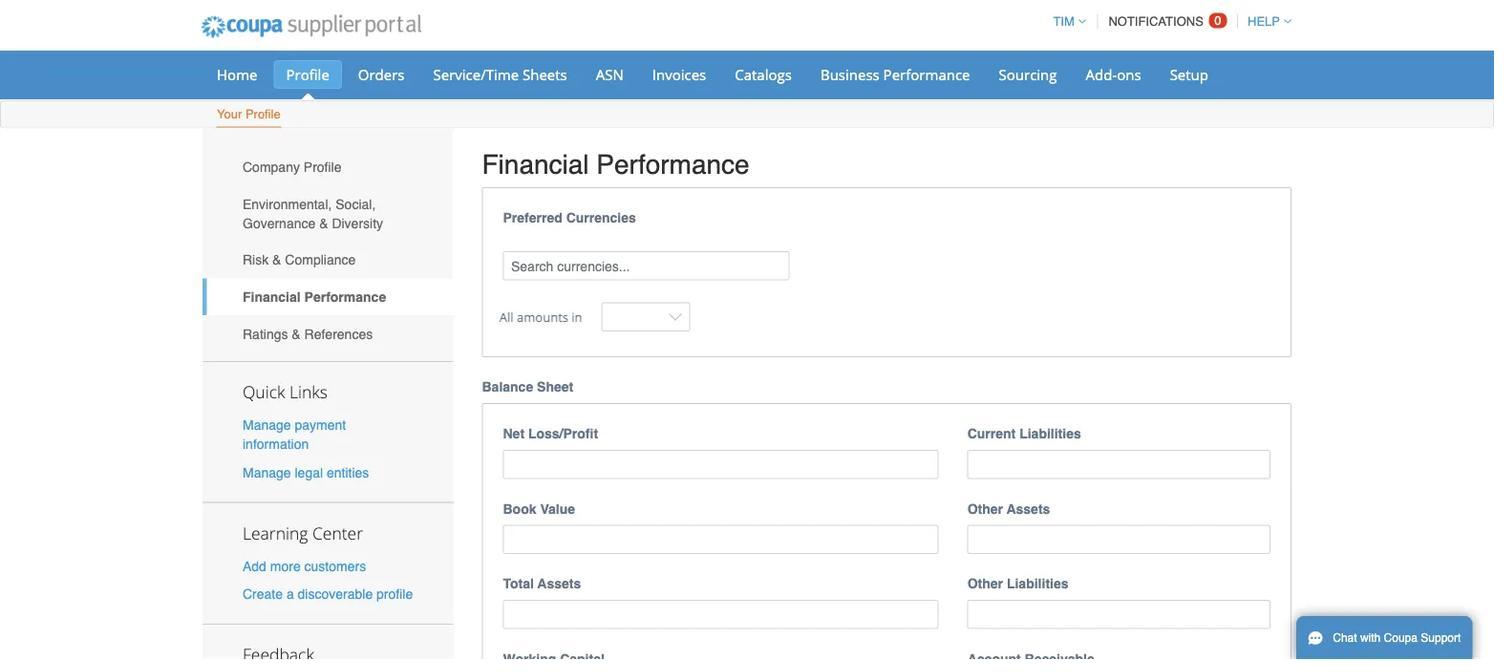 Task type: vqa. For each thing, say whether or not it's contained in the screenshot.
NEW CUSTOMER ANNOUNCEMENT
no



Task type: describe. For each thing, give the bounding box(es) containing it.
manage for manage legal entities
[[243, 465, 291, 480]]

ratings
[[243, 326, 288, 342]]

performance for financial performance link
[[304, 289, 386, 305]]

Other Assets text field
[[968, 525, 1271, 554]]

net loss/profit
[[503, 426, 598, 442]]

sheet
[[537, 379, 574, 395]]

company profile link
[[203, 149, 453, 186]]

center
[[312, 522, 363, 544]]

coupa supplier portal image
[[188, 3, 434, 51]]

balance sheet
[[482, 379, 574, 395]]

home link
[[204, 60, 270, 89]]

catalogs link
[[723, 60, 804, 89]]

other for other assets
[[968, 501, 1003, 517]]

service/time sheets link
[[421, 60, 580, 89]]

add more customers
[[243, 558, 366, 574]]

manage for manage payment information
[[243, 418, 291, 433]]

quick
[[243, 381, 285, 403]]

catalogs
[[735, 64, 792, 84]]

learning
[[243, 522, 308, 544]]

invoices
[[652, 64, 706, 84]]

& for compliance
[[272, 252, 281, 268]]

amounts
[[517, 308, 568, 325]]

all
[[500, 308, 514, 325]]

chat
[[1333, 632, 1357, 645]]

add-ons link
[[1074, 60, 1154, 89]]

current
[[968, 426, 1016, 442]]

preferred
[[503, 210, 563, 226]]

performance for business performance link
[[883, 64, 970, 84]]

ratings & references
[[243, 326, 373, 342]]

create
[[243, 586, 283, 602]]

help link
[[1239, 14, 1292, 29]]

customers
[[304, 558, 366, 574]]

in
[[572, 308, 582, 325]]

other liabilities
[[968, 576, 1069, 592]]

setup
[[1170, 64, 1209, 84]]

book
[[503, 501, 537, 517]]

create a discoverable profile
[[243, 586, 413, 602]]

navigation containing notifications 0
[[1045, 3, 1292, 40]]

ons
[[1117, 64, 1141, 84]]

current liabilities
[[968, 426, 1081, 442]]

manage payment information
[[243, 418, 346, 452]]

social,
[[336, 196, 376, 212]]

quick links
[[243, 381, 328, 403]]

asn link
[[584, 60, 636, 89]]

Current Liabilities text field
[[968, 450, 1271, 479]]

currencies
[[566, 210, 636, 226]]

compliance
[[285, 252, 356, 268]]

risk
[[243, 252, 269, 268]]

service/time sheets
[[433, 64, 567, 84]]

business performance
[[821, 64, 970, 84]]

value
[[540, 501, 575, 517]]

environmental, social, governance & diversity link
[[203, 186, 453, 242]]

references
[[304, 326, 373, 342]]

orders
[[358, 64, 405, 84]]

profile for your profile
[[245, 107, 281, 121]]

0
[[1215, 13, 1222, 28]]

liabilities for current liabilities
[[1020, 426, 1081, 442]]

add
[[243, 558, 267, 574]]

net
[[503, 426, 525, 442]]

coupa
[[1384, 632, 1418, 645]]

book value
[[503, 501, 575, 517]]

liabilities for other liabilities
[[1007, 576, 1069, 592]]

manage payment information link
[[243, 418, 346, 452]]

more
[[270, 558, 301, 574]]

Net Loss/Profit text field
[[503, 450, 939, 479]]

create a discoverable profile link
[[243, 586, 413, 602]]

sourcing link
[[987, 60, 1070, 89]]

loss/profit
[[528, 426, 598, 442]]

1 horizontal spatial performance
[[597, 149, 750, 180]]

add-
[[1086, 64, 1117, 84]]

manage legal entities link
[[243, 465, 369, 480]]

preferred currencies
[[503, 210, 636, 226]]

diversity
[[332, 215, 383, 231]]

business
[[821, 64, 880, 84]]



Task type: locate. For each thing, give the bounding box(es) containing it.
profile link
[[274, 60, 342, 89]]

assets for total assets
[[538, 576, 581, 592]]

other
[[968, 501, 1003, 517], [968, 576, 1003, 592]]

0 vertical spatial &
[[319, 215, 328, 231]]

with
[[1361, 632, 1381, 645]]

& right risk
[[272, 252, 281, 268]]

selected list box
[[496, 229, 1278, 243]]

0 horizontal spatial performance
[[304, 289, 386, 305]]

home
[[217, 64, 258, 84]]

orders link
[[346, 60, 417, 89]]

1 vertical spatial performance
[[597, 149, 750, 180]]

1 vertical spatial &
[[272, 252, 281, 268]]

2 vertical spatial profile
[[304, 159, 342, 175]]

0 vertical spatial performance
[[883, 64, 970, 84]]

profile
[[286, 64, 329, 84], [245, 107, 281, 121], [304, 159, 342, 175]]

service/time
[[433, 64, 519, 84]]

1 vertical spatial liabilities
[[1007, 576, 1069, 592]]

0 vertical spatial other
[[968, 501, 1003, 517]]

environmental,
[[243, 196, 332, 212]]

your
[[217, 107, 242, 121]]

business performance link
[[808, 60, 983, 89]]

risk & compliance link
[[203, 242, 453, 279]]

navigation
[[1045, 3, 1292, 40]]

financial performance up "currencies"
[[482, 149, 750, 180]]

information
[[243, 437, 309, 452]]

assets right total
[[538, 576, 581, 592]]

profile for company profile
[[304, 159, 342, 175]]

Book Value text field
[[503, 525, 939, 554]]

0 horizontal spatial financial performance
[[243, 289, 386, 305]]

0 vertical spatial liabilities
[[1020, 426, 1081, 442]]

manage down information
[[243, 465, 291, 480]]

2 vertical spatial performance
[[304, 289, 386, 305]]

& inside the environmental, social, governance & diversity
[[319, 215, 328, 231]]

manage
[[243, 418, 291, 433], [243, 465, 291, 480]]

all amounts in
[[500, 308, 582, 325]]

1 horizontal spatial financial performance
[[482, 149, 750, 180]]

assets for other assets
[[1007, 501, 1050, 517]]

& for references
[[292, 326, 301, 342]]

notifications
[[1109, 14, 1204, 29]]

2 vertical spatial &
[[292, 326, 301, 342]]

total assets
[[503, 576, 581, 592]]

performance up references on the left of the page
[[304, 289, 386, 305]]

0 vertical spatial financial performance
[[482, 149, 750, 180]]

other down the current
[[968, 501, 1003, 517]]

environmental, social, governance & diversity
[[243, 196, 383, 231]]

0 vertical spatial financial
[[482, 149, 589, 180]]

financial performance down compliance
[[243, 289, 386, 305]]

balance
[[482, 379, 533, 395]]

governance
[[243, 215, 316, 231]]

risk & compliance
[[243, 252, 356, 268]]

financial performance
[[482, 149, 750, 180], [243, 289, 386, 305]]

company profile
[[243, 159, 342, 175]]

learning center
[[243, 522, 363, 544]]

ratings & references link
[[203, 315, 453, 352]]

other down other assets
[[968, 576, 1003, 592]]

financial inside financial performance link
[[243, 289, 301, 305]]

profile right your
[[245, 107, 281, 121]]

1 vertical spatial manage
[[243, 465, 291, 480]]

0 vertical spatial manage
[[243, 418, 291, 433]]

legal
[[295, 465, 323, 480]]

profile
[[377, 586, 413, 602]]

0 horizontal spatial financial
[[243, 289, 301, 305]]

add-ons
[[1086, 64, 1141, 84]]

liabilities
[[1020, 426, 1081, 442], [1007, 576, 1069, 592]]

& right ratings
[[292, 326, 301, 342]]

notifications 0
[[1109, 13, 1222, 29]]

financial performance link
[[203, 279, 453, 315]]

liabilities right the current
[[1020, 426, 1081, 442]]

Other Liabilities text field
[[968, 600, 1271, 629]]

1 horizontal spatial assets
[[1007, 501, 1050, 517]]

chat with coupa support
[[1333, 632, 1461, 645]]

2 other from the top
[[968, 576, 1003, 592]]

your profile link
[[216, 103, 282, 128]]

add more customers link
[[243, 558, 366, 574]]

manage legal entities
[[243, 465, 369, 480]]

support
[[1421, 632, 1461, 645]]

financial up preferred
[[482, 149, 589, 180]]

a
[[287, 586, 294, 602]]

1 other from the top
[[968, 501, 1003, 517]]

profile up 'environmental, social, governance & diversity' link
[[304, 159, 342, 175]]

tim link
[[1045, 14, 1086, 29]]

1 vertical spatial profile
[[245, 107, 281, 121]]

0 vertical spatial assets
[[1007, 501, 1050, 517]]

1 vertical spatial financial
[[243, 289, 301, 305]]

discoverable
[[298, 586, 373, 602]]

& left diversity
[[319, 215, 328, 231]]

2 manage from the top
[[243, 465, 291, 480]]

performance up "currencies"
[[597, 149, 750, 180]]

your profile
[[217, 107, 281, 121]]

0 vertical spatial profile
[[286, 64, 329, 84]]

1 vertical spatial assets
[[538, 576, 581, 592]]

financial
[[482, 149, 589, 180], [243, 289, 301, 305]]

other for other liabilities
[[968, 576, 1003, 592]]

Search currencies... field
[[503, 251, 790, 281]]

total
[[503, 576, 534, 592]]

1 vertical spatial other
[[968, 576, 1003, 592]]

performance
[[883, 64, 970, 84], [597, 149, 750, 180], [304, 289, 386, 305]]

asn
[[596, 64, 624, 84]]

0 horizontal spatial &
[[272, 252, 281, 268]]

performance right business
[[883, 64, 970, 84]]

assets down the current liabilities
[[1007, 501, 1050, 517]]

payment
[[295, 418, 346, 433]]

other assets
[[968, 501, 1050, 517]]

manage inside "manage payment information"
[[243, 418, 291, 433]]

company
[[243, 159, 300, 175]]

help
[[1248, 14, 1280, 29]]

manage up information
[[243, 418, 291, 433]]

setup link
[[1158, 60, 1221, 89]]

&
[[319, 215, 328, 231], [272, 252, 281, 268], [292, 326, 301, 342]]

invoices link
[[640, 60, 719, 89]]

liabilities down other assets
[[1007, 576, 1069, 592]]

profile down coupa supplier portal image
[[286, 64, 329, 84]]

tim
[[1053, 14, 1075, 29]]

1 vertical spatial financial performance
[[243, 289, 386, 305]]

1 horizontal spatial &
[[292, 326, 301, 342]]

entities
[[327, 465, 369, 480]]

0 horizontal spatial assets
[[538, 576, 581, 592]]

Total Assets text field
[[503, 600, 939, 629]]

sourcing
[[999, 64, 1057, 84]]

2 horizontal spatial performance
[[883, 64, 970, 84]]

2 horizontal spatial &
[[319, 215, 328, 231]]

1 horizontal spatial financial
[[482, 149, 589, 180]]

1 manage from the top
[[243, 418, 291, 433]]

chat with coupa support button
[[1297, 616, 1473, 660]]

financial up ratings
[[243, 289, 301, 305]]

sheets
[[523, 64, 567, 84]]



